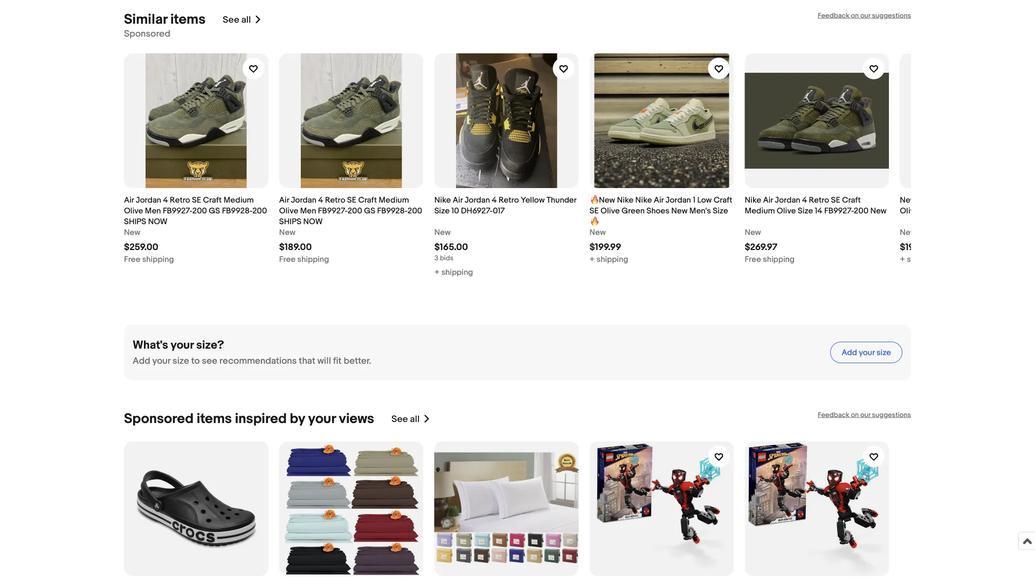 Task type: locate. For each thing, give the bounding box(es) containing it.
5 olive from the left
[[900, 206, 919, 216]]

craft inside 🔥 new nike nike air jordan 1 low craft se olive green shoes new men's size 🔥 new $199.99 + shipping
[[714, 195, 732, 205]]

new inside nike air jordan 4 retro se craft medium olive size 14 fb9927-200 new
[[870, 206, 887, 216]]

fb9927- inside nike air jordan 4 retro se craft medium olive size 14 fb9927-200 new
[[824, 206, 854, 216]]

2 low from the left
[[980, 195, 994, 205]]

1 🔥 from the top
[[590, 195, 597, 205]]

1 feedback on our suggestions link from the top
[[818, 11, 911, 20]]

New text field
[[124, 227, 140, 238], [745, 227, 761, 238]]

items left inspired
[[197, 411, 232, 428]]

0 horizontal spatial see
[[223, 14, 239, 25]]

4 jordan from the left
[[666, 195, 691, 205]]

4 new text field from the left
[[900, 227, 916, 238]]

+ inside 🔥 new nike nike air jordan 1 low craft se olive green shoes new men's size 🔥 new $199.99 + shipping
[[590, 254, 595, 264]]

2 shoes from the left
[[946, 206, 969, 216]]

1 our from the top
[[860, 11, 871, 20]]

similar items
[[124, 11, 206, 28]]

0 vertical spatial suggestions
[[872, 11, 911, 20]]

add
[[842, 348, 857, 357], [133, 356, 150, 367]]

fb9927-
[[163, 206, 192, 216], [318, 206, 348, 216], [824, 206, 854, 216]]

craft inside air jordan 4 retro se craft medium olive men fb9927-200 gs fb9928-200 ships now new $189.00 free shipping
[[358, 195, 377, 205]]

size
[[434, 206, 450, 216], [713, 206, 728, 216], [798, 206, 813, 216], [994, 206, 1009, 216]]

medium inside air jordan 4 retro se craft medium olive men fb9927-200 gs fb9928-200 ships now new $259.00 free shipping
[[224, 195, 254, 205]]

nike
[[434, 195, 451, 205], [617, 195, 634, 205], [635, 195, 652, 205], [745, 195, 761, 205], [918, 195, 935, 205]]

1 men from the left
[[145, 206, 161, 216]]

1 4 from the left
[[163, 195, 168, 205]]

your
[[171, 338, 194, 352], [859, 348, 875, 357], [152, 356, 170, 367], [308, 411, 336, 428]]

1 horizontal spatial ships
[[279, 217, 301, 226]]

new text field up $269.97
[[745, 227, 761, 238]]

2 ships from the left
[[279, 217, 301, 226]]

nike air jordan 4 retro yellow thunder size 10 dh6927-017
[[434, 195, 576, 216]]

1 inside new nike air jordan 1 low craft se olive green shoes men's size
[[976, 195, 978, 205]]

3 bids text field
[[434, 254, 454, 262]]

fb9928-
[[222, 206, 252, 216], [377, 206, 408, 216]]

shipping
[[142, 254, 174, 264], [297, 254, 329, 264], [597, 254, 628, 264], [763, 254, 795, 264], [907, 254, 939, 264], [441, 267, 473, 277]]

1 horizontal spatial +
[[590, 254, 595, 264]]

new inside air jordan 4 retro se craft medium olive men fb9927-200 gs fb9928-200 ships now new $189.00 free shipping
[[279, 228, 295, 237]]

air inside new nike air jordan 1 low craft se olive green shoes men's size
[[936, 195, 946, 205]]

0 vertical spatial items
[[170, 11, 206, 28]]

jordan inside new nike air jordan 1 low craft se olive green shoes men's size
[[948, 195, 974, 205]]

1 green from the left
[[622, 206, 645, 216]]

0 vertical spatial + shipping text field
[[590, 254, 628, 265]]

gs for $259.00
[[209, 206, 220, 216]]

4
[[163, 195, 168, 205], [318, 195, 323, 205], [492, 195, 497, 205], [802, 195, 807, 205]]

fb9927- for $189.00
[[318, 206, 348, 216]]

2 size from the left
[[713, 206, 728, 216]]

1 craft from the left
[[203, 195, 222, 205]]

ships inside air jordan 4 retro se craft medium olive men fb9927-200 gs fb9928-200 ships now new $259.00 free shipping
[[124, 217, 146, 226]]

2 now from the left
[[303, 217, 323, 226]]

olive
[[124, 206, 143, 216], [279, 206, 298, 216], [601, 206, 620, 216], [777, 206, 796, 216], [900, 206, 919, 216]]

2 suggestions from the top
[[872, 411, 911, 419]]

1 horizontal spatial fb9927-
[[318, 206, 348, 216]]

fb9927- inside air jordan 4 retro se craft medium olive men fb9927-200 gs fb9928-200 ships now new $259.00 free shipping
[[163, 206, 192, 216]]

1 horizontal spatial see all link
[[392, 411, 430, 428]]

4 inside nike air jordan 4 retro yellow thunder size 10 dh6927-017
[[492, 195, 497, 205]]

0 vertical spatial all
[[241, 14, 251, 25]]

craft inside new nike air jordan 1 low craft se olive green shoes men's size
[[996, 195, 1015, 205]]

items right similar
[[170, 11, 206, 28]]

new
[[599, 195, 615, 205], [900, 195, 916, 205], [671, 206, 688, 216], [870, 206, 887, 216], [124, 228, 140, 237], [279, 228, 295, 237], [434, 228, 451, 237], [590, 228, 606, 237], [745, 228, 761, 237], [900, 228, 916, 237]]

🔥
[[590, 195, 597, 205], [590, 217, 597, 226]]

3 craft from the left
[[714, 195, 732, 205]]

1
[[693, 195, 695, 205], [976, 195, 978, 205]]

1 sponsored from the top
[[124, 28, 170, 39]]

4 size from the left
[[994, 206, 1009, 216]]

3 air from the left
[[453, 195, 463, 205]]

1 free from the left
[[124, 254, 140, 264]]

0 vertical spatial 🔥
[[590, 195, 597, 205]]

1 ships from the left
[[124, 217, 146, 226]]

fb9928- inside air jordan 4 retro se craft medium olive men fb9927-200 gs fb9928-200 ships now new $189.00 free shipping
[[377, 206, 408, 216]]

4 4 from the left
[[802, 195, 807, 205]]

size
[[877, 348, 891, 357], [173, 356, 189, 367]]

inspired
[[235, 411, 287, 428]]

1 vertical spatial feedback on our suggestions
[[818, 411, 911, 419]]

1 vertical spatial + shipping text field
[[434, 267, 473, 278]]

free inside new $269.97 free shipping
[[745, 254, 761, 264]]

0 horizontal spatial medium
[[224, 195, 254, 205]]

size inside nike air jordan 4 retro yellow thunder size 10 dh6927-017
[[434, 206, 450, 216]]

se inside air jordan 4 retro se craft medium olive men fb9927-200 gs fb9928-200 ships now new $189.00 free shipping
[[347, 195, 356, 205]]

men inside air jordan 4 retro se craft medium olive men fb9927-200 gs fb9928-200 ships now new $259.00 free shipping
[[145, 206, 161, 216]]

low
[[697, 195, 712, 205], [980, 195, 994, 205]]

se
[[192, 195, 201, 205], [347, 195, 356, 205], [831, 195, 840, 205], [1017, 195, 1026, 205], [590, 206, 599, 216]]

2 free from the left
[[279, 254, 296, 264]]

+
[[590, 254, 595, 264], [900, 254, 905, 264], [434, 267, 440, 277]]

feedback on our suggestions link
[[818, 11, 911, 20], [818, 411, 911, 419]]

See all text field
[[223, 14, 251, 25]]

2 jordan from the left
[[291, 195, 316, 205]]

0 vertical spatial feedback
[[818, 11, 849, 20]]

2 green from the left
[[921, 206, 944, 216]]

4 retro from the left
[[809, 195, 829, 205]]

0 vertical spatial feedback on our suggestions
[[818, 11, 911, 20]]

men up $259.00
[[145, 206, 161, 216]]

our
[[860, 11, 871, 20], [860, 411, 871, 419]]

free shipping text field for $259.00
[[124, 254, 174, 265]]

$199.99 text field for $199.99
[[900, 242, 932, 253]]

retro inside air jordan 4 retro se craft medium olive men fb9927-200 gs fb9928-200 ships now new $259.00 free shipping
[[170, 195, 190, 205]]

1 vertical spatial see
[[392, 414, 408, 425]]

1 gs from the left
[[209, 206, 220, 216]]

0 horizontal spatial ships
[[124, 217, 146, 226]]

gs inside air jordan 4 retro se craft medium olive men fb9927-200 gs fb9928-200 ships now new $259.00 free shipping
[[209, 206, 220, 216]]

1 vertical spatial 🔥
[[590, 217, 597, 226]]

shipping inside new $269.97 free shipping
[[763, 254, 795, 264]]

by
[[290, 411, 305, 428]]

0 horizontal spatial men
[[145, 206, 161, 216]]

+ shipping text field
[[590, 254, 628, 265], [434, 267, 473, 278]]

10
[[451, 206, 459, 216]]

2 feedback on our suggestions from the top
[[818, 411, 911, 419]]

1 horizontal spatial all
[[410, 414, 420, 425]]

1 horizontal spatial medium
[[379, 195, 409, 205]]

0 vertical spatial our
[[860, 11, 871, 20]]

green inside new nike air jordan 1 low craft se olive green shoes men's size
[[921, 206, 944, 216]]

craft inside nike air jordan 4 retro se craft medium olive size 14 fb9927-200 new
[[842, 195, 861, 205]]

1 men's from the left
[[689, 206, 711, 216]]

1 horizontal spatial new text field
[[745, 227, 761, 238]]

4 olive from the left
[[777, 206, 796, 216]]

medium for $259.00
[[224, 195, 254, 205]]

fb9928- inside air jordan 4 retro se craft medium olive men fb9927-200 gs fb9928-200 ships now new $259.00 free shipping
[[222, 206, 252, 216]]

0 horizontal spatial free
[[124, 254, 140, 264]]

1 vertical spatial all
[[410, 414, 420, 425]]

4 nike from the left
[[745, 195, 761, 205]]

jordan
[[136, 195, 161, 205], [291, 195, 316, 205], [465, 195, 490, 205], [666, 195, 691, 205], [775, 195, 800, 205], [948, 195, 974, 205]]

se inside nike air jordan 4 retro se craft medium olive size 14 fb9927-200 new
[[831, 195, 840, 205]]

1 horizontal spatial size
[[877, 348, 891, 357]]

2 $199.99 from the left
[[900, 242, 932, 253]]

2 1 from the left
[[976, 195, 978, 205]]

1 horizontal spatial add
[[842, 348, 857, 357]]

1 horizontal spatial 1
[[976, 195, 978, 205]]

air inside air jordan 4 retro se craft medium olive men fb9927-200 gs fb9928-200 ships now new $259.00 free shipping
[[124, 195, 134, 205]]

$189.00 text field
[[279, 242, 312, 253]]

shoes
[[647, 206, 670, 216], [946, 206, 969, 216]]

1 horizontal spatial men
[[300, 206, 316, 216]]

1 horizontal spatial men's
[[971, 206, 992, 216]]

2 men's from the left
[[971, 206, 992, 216]]

shoes inside 🔥 new nike nike air jordan 1 low craft se olive green shoes new men's size 🔥 new $199.99 + shipping
[[647, 206, 670, 216]]

jordan inside nike air jordan 4 retro yellow thunder size 10 dh6927-017
[[465, 195, 490, 205]]

0 vertical spatial feedback on our suggestions link
[[818, 11, 911, 20]]

men's inside 🔥 new nike nike air jordan 1 low craft se olive green shoes new men's size 🔥 new $199.99 + shipping
[[689, 206, 711, 216]]

2 horizontal spatial fb9927-
[[824, 206, 854, 216]]

craft inside air jordan 4 retro se craft medium olive men fb9927-200 gs fb9928-200 ships now new $259.00 free shipping
[[203, 195, 222, 205]]

1 horizontal spatial green
[[921, 206, 944, 216]]

0 vertical spatial see all link
[[223, 11, 262, 28]]

free down $259.00
[[124, 254, 140, 264]]

1 low from the left
[[697, 195, 712, 205]]

fit
[[333, 356, 342, 367]]

olive inside new nike air jordan 1 low craft se olive green shoes men's size
[[900, 206, 919, 216]]

1 vertical spatial our
[[860, 411, 871, 419]]

free inside air jordan 4 retro se craft medium olive men fb9927-200 gs fb9928-200 ships now new $189.00 free shipping
[[279, 254, 296, 264]]

better.
[[344, 356, 371, 367]]

shoes inside new nike air jordan 1 low craft se olive green shoes men's size
[[946, 206, 969, 216]]

3 jordan from the left
[[465, 195, 490, 205]]

1 horizontal spatial free shipping text field
[[745, 254, 795, 265]]

0 horizontal spatial shoes
[[647, 206, 670, 216]]

3 olive from the left
[[601, 206, 620, 216]]

Free shipping text field
[[124, 254, 174, 265], [745, 254, 795, 265]]

men up $189.00
[[300, 206, 316, 216]]

free shipping text field down $269.97 text box
[[745, 254, 795, 265]]

free for $259.00
[[124, 254, 140, 264]]

1 horizontal spatial see
[[392, 414, 408, 425]]

1 on from the top
[[851, 11, 859, 20]]

views
[[339, 411, 374, 428]]

jordan inside nike air jordan 4 retro se craft medium olive size 14 fb9927-200 new
[[775, 195, 800, 205]]

1 new text field from the left
[[124, 227, 140, 238]]

retro
[[170, 195, 190, 205], [325, 195, 345, 205], [499, 195, 519, 205], [809, 195, 829, 205]]

ships
[[124, 217, 146, 226], [279, 217, 301, 226]]

0 horizontal spatial 1
[[693, 195, 695, 205]]

0 horizontal spatial $199.99
[[590, 242, 621, 253]]

0 horizontal spatial $199.99 text field
[[590, 242, 621, 253]]

3 fb9927- from the left
[[824, 206, 854, 216]]

1 now from the left
[[148, 217, 167, 226]]

see
[[223, 14, 239, 25], [392, 414, 408, 425]]

0 horizontal spatial now
[[148, 217, 167, 226]]

low inside 🔥 new nike nike air jordan 1 low craft se olive green shoes new men's size 🔥 new $199.99 + shipping
[[697, 195, 712, 205]]

feedback on our suggestions
[[818, 11, 911, 20], [818, 411, 911, 419]]

See all text field
[[392, 414, 420, 425]]

fb9927- for $259.00
[[163, 206, 192, 216]]

will
[[317, 356, 331, 367]]

14
[[815, 206, 823, 216]]

ships inside air jordan 4 retro se craft medium olive men fb9927-200 gs fb9928-200 ships now new $189.00 free shipping
[[279, 217, 301, 226]]

0 horizontal spatial fb9928-
[[222, 206, 252, 216]]

see all link
[[223, 11, 262, 28], [392, 411, 430, 428]]

0 horizontal spatial add
[[133, 356, 150, 367]]

now for $189.00
[[303, 217, 323, 226]]

0 horizontal spatial see all link
[[223, 11, 262, 28]]

1 fb9927- from the left
[[163, 206, 192, 216]]

2 sponsored from the top
[[124, 411, 194, 428]]

2 gs from the left
[[364, 206, 375, 216]]

1 free shipping text field from the left
[[124, 254, 174, 265]]

1 vertical spatial on
[[851, 411, 859, 419]]

4 craft from the left
[[842, 195, 861, 205]]

1 horizontal spatial fb9928-
[[377, 206, 408, 216]]

1 vertical spatial items
[[197, 411, 232, 428]]

1 $199.99 text field from the left
[[590, 242, 621, 253]]

nike inside nike air jordan 4 retro se craft medium olive size 14 fb9927-200 new
[[745, 195, 761, 205]]

2 air from the left
[[279, 195, 289, 205]]

2 horizontal spatial free
[[745, 254, 761, 264]]

now up $189.00
[[303, 217, 323, 226]]

items for similar
[[170, 11, 206, 28]]

medium inside air jordan 4 retro se craft medium olive men fb9927-200 gs fb9928-200 ships now new $189.00 free shipping
[[379, 195, 409, 205]]

4 inside air jordan 4 retro se craft medium olive men fb9927-200 gs fb9928-200 ships now new $259.00 free shipping
[[163, 195, 168, 205]]

1 horizontal spatial gs
[[364, 206, 375, 216]]

Free shipping text field
[[279, 254, 329, 265]]

fb9927- inside air jordan 4 retro se craft medium olive men fb9927-200 gs fb9928-200 ships now new $189.00 free shipping
[[318, 206, 348, 216]]

see all for similar items
[[223, 14, 251, 25]]

2 free shipping text field from the left
[[745, 254, 795, 265]]

see all link for sponsored items inspired by your views
[[392, 411, 430, 428]]

6 air from the left
[[936, 195, 946, 205]]

$165.00
[[434, 242, 468, 253]]

0 horizontal spatial + shipping text field
[[434, 267, 473, 278]]

all for sponsored items inspired by your views
[[410, 414, 420, 425]]

medium
[[224, 195, 254, 205], [379, 195, 409, 205], [745, 206, 775, 216]]

1 feedback from the top
[[818, 11, 849, 20]]

craft
[[203, 195, 222, 205], [358, 195, 377, 205], [714, 195, 732, 205], [842, 195, 861, 205], [996, 195, 1015, 205]]

1 olive from the left
[[124, 206, 143, 216]]

new nike air jordan 1 low craft se olive green shoes men's size
[[900, 195, 1026, 216]]

all
[[241, 14, 251, 25], [410, 414, 420, 425]]

ships up $259.00
[[124, 217, 146, 226]]

men's
[[689, 206, 711, 216], [971, 206, 992, 216]]

1 horizontal spatial free
[[279, 254, 296, 264]]

$259.00
[[124, 242, 158, 253]]

2 🔥 from the top
[[590, 217, 597, 226]]

0 horizontal spatial fb9927-
[[163, 206, 192, 216]]

1 jordan from the left
[[136, 195, 161, 205]]

1 vertical spatial see all link
[[392, 411, 430, 428]]

free down $269.97
[[745, 254, 761, 264]]

ships up $189.00
[[279, 217, 301, 226]]

free
[[124, 254, 140, 264], [279, 254, 296, 264], [745, 254, 761, 264]]

shipping inside air jordan 4 retro se craft medium olive men fb9927-200 gs fb9928-200 ships now new $259.00 free shipping
[[142, 254, 174, 264]]

+ shipping text field
[[900, 254, 939, 265]]

0 vertical spatial see all
[[223, 14, 251, 25]]

0 horizontal spatial low
[[697, 195, 712, 205]]

green
[[622, 206, 645, 216], [921, 206, 944, 216]]

1 vertical spatial see all
[[392, 414, 420, 425]]

1 vertical spatial suggestions
[[872, 411, 911, 419]]

1 horizontal spatial see all
[[392, 414, 420, 425]]

1 vertical spatial feedback on our suggestions link
[[818, 411, 911, 419]]

0 horizontal spatial free shipping text field
[[124, 254, 174, 265]]

1 feedback on our suggestions from the top
[[818, 11, 911, 20]]

on
[[851, 11, 859, 20], [851, 411, 859, 419]]

4 inside nike air jordan 4 retro se craft medium olive size 14 fb9927-200 new
[[802, 195, 807, 205]]

2 olive from the left
[[279, 206, 298, 216]]

5 air from the left
[[763, 195, 773, 205]]

0 horizontal spatial +
[[434, 267, 440, 277]]

see all
[[223, 14, 251, 25], [392, 414, 420, 425]]

1 horizontal spatial $199.99 text field
[[900, 242, 932, 253]]

se inside 🔥 new nike nike air jordan 1 low craft se olive green shoes new men's size 🔥 new $199.99 + shipping
[[590, 206, 599, 216]]

0 vertical spatial see
[[223, 14, 239, 25]]

air inside nike air jordan 4 retro se craft medium olive size 14 fb9927-200 new
[[763, 195, 773, 205]]

now inside air jordan 4 retro se craft medium olive men fb9927-200 gs fb9928-200 ships now new $259.00 free shipping
[[148, 217, 167, 226]]

now inside air jordan 4 retro se craft medium olive men fb9927-200 gs fb9928-200 ships now new $189.00 free shipping
[[303, 217, 323, 226]]

1 vertical spatial sponsored
[[124, 411, 194, 428]]

items
[[170, 11, 206, 28], [197, 411, 232, 428]]

2 feedback from the top
[[818, 411, 849, 419]]

free down $189.00
[[279, 254, 296, 264]]

2 $199.99 text field from the left
[[900, 242, 932, 253]]

3 retro from the left
[[499, 195, 519, 205]]

1 horizontal spatial + shipping text field
[[590, 254, 628, 265]]

2 4 from the left
[[318, 195, 323, 205]]

men inside air jordan 4 retro se craft medium olive men fb9927-200 gs fb9928-200 ships now new $189.00 free shipping
[[300, 206, 316, 216]]

now
[[148, 217, 167, 226], [303, 217, 323, 226]]

2 craft from the left
[[358, 195, 377, 205]]

jordan inside 🔥 new nike nike air jordan 1 low craft se olive green shoes new men's size 🔥 new $199.99 + shipping
[[666, 195, 691, 205]]

gs inside air jordan 4 retro se craft medium olive men fb9927-200 gs fb9928-200 ships now new $189.00 free shipping
[[364, 206, 375, 216]]

shipping inside air jordan 4 retro se craft medium olive men fb9927-200 gs fb9928-200 ships now new $189.00 free shipping
[[297, 254, 329, 264]]

0 vertical spatial sponsored
[[124, 28, 170, 39]]

retro inside air jordan 4 retro se craft medium olive men fb9927-200 gs fb9928-200 ships now new $189.00 free shipping
[[325, 195, 345, 205]]

olive inside nike air jordan 4 retro se craft medium olive size 14 fb9927-200 new
[[777, 206, 796, 216]]

men
[[145, 206, 161, 216], [300, 206, 316, 216]]

3 4 from the left
[[492, 195, 497, 205]]

5 craft from the left
[[996, 195, 1015, 205]]

2 fb9928- from the left
[[377, 206, 408, 216]]

1 1 from the left
[[693, 195, 695, 205]]

New text field
[[279, 227, 295, 238], [434, 227, 451, 238], [590, 227, 606, 238], [900, 227, 916, 238]]

yellow
[[521, 195, 545, 205]]

3 size from the left
[[798, 206, 813, 216]]

2 on from the top
[[851, 411, 859, 419]]

suggestions
[[872, 11, 911, 20], [872, 411, 911, 419]]

2 fb9927- from the left
[[318, 206, 348, 216]]

5 nike from the left
[[918, 195, 935, 205]]

new inside new nike air jordan 1 low craft se olive green shoes men's size
[[900, 195, 916, 205]]

now up $259.00
[[148, 217, 167, 226]]

2 new text field from the left
[[745, 227, 761, 238]]

1 horizontal spatial low
[[980, 195, 994, 205]]

2 feedback on our suggestions link from the top
[[818, 411, 911, 419]]

1 shoes from the left
[[647, 206, 670, 216]]

new inside new $199.99 + shipping
[[900, 228, 916, 237]]

017
[[493, 206, 505, 216]]

$199.99
[[590, 242, 621, 253], [900, 242, 932, 253]]

air jordan 4 retro se craft medium olive men fb9927-200 gs fb9928-200 ships now new $259.00 free shipping
[[124, 195, 267, 264]]

new inside air jordan 4 retro se craft medium olive men fb9927-200 gs fb9928-200 ships now new $259.00 free shipping
[[124, 228, 140, 237]]

0 horizontal spatial see all
[[223, 14, 251, 25]]

new text field for $199.99
[[900, 227, 916, 238]]

sponsored for sponsored items inspired by your views
[[124, 411, 194, 428]]

1 new text field from the left
[[279, 227, 295, 238]]

on for similar items
[[851, 11, 859, 20]]

low inside new nike air jordan 1 low craft se olive green shoes men's size
[[980, 195, 994, 205]]

3 free from the left
[[745, 254, 761, 264]]

6 jordan from the left
[[948, 195, 974, 205]]

gs
[[209, 206, 220, 216], [364, 206, 375, 216]]

0 horizontal spatial new text field
[[124, 227, 140, 238]]

add inside button
[[842, 348, 857, 357]]

5 200 from the left
[[854, 206, 869, 216]]

0 horizontal spatial all
[[241, 14, 251, 25]]

2 horizontal spatial medium
[[745, 206, 775, 216]]

2 retro from the left
[[325, 195, 345, 205]]

4 air from the left
[[654, 195, 664, 205]]

new text field for jordan
[[279, 227, 295, 238]]

new text field up $259.00
[[124, 227, 140, 238]]

1 suggestions from the top
[[872, 11, 911, 20]]

5 jordan from the left
[[775, 195, 800, 205]]

0 horizontal spatial green
[[622, 206, 645, 216]]

air
[[124, 195, 134, 205], [279, 195, 289, 205], [453, 195, 463, 205], [654, 195, 664, 205], [763, 195, 773, 205], [936, 195, 946, 205]]

1 horizontal spatial $199.99
[[900, 242, 932, 253]]

1 vertical spatial feedback
[[818, 411, 849, 419]]

200
[[192, 206, 207, 216], [252, 206, 267, 216], [348, 206, 362, 216], [408, 206, 422, 216], [854, 206, 869, 216]]

0 horizontal spatial men's
[[689, 206, 711, 216]]

$199.99 text field
[[590, 242, 621, 253], [900, 242, 932, 253]]

1 fb9928- from the left
[[222, 206, 252, 216]]

feedback
[[818, 11, 849, 20], [818, 411, 849, 419]]

size inside new nike air jordan 1 low craft se olive green shoes men's size
[[994, 206, 1009, 216]]

retro inside nike air jordan 4 retro yellow thunder size 10 dh6927-017
[[499, 195, 519, 205]]

1 horizontal spatial now
[[303, 217, 323, 226]]

2 men from the left
[[300, 206, 316, 216]]

1 size from the left
[[434, 206, 450, 216]]

free shipping text field down $259.00
[[124, 254, 174, 265]]

1 horizontal spatial shoes
[[946, 206, 969, 216]]

sponsored
[[124, 28, 170, 39], [124, 411, 194, 428]]

1 $199.99 from the left
[[590, 242, 621, 253]]

3 new text field from the left
[[590, 227, 606, 238]]

1 retro from the left
[[170, 195, 190, 205]]

1 air from the left
[[124, 195, 134, 205]]

2 horizontal spatial +
[[900, 254, 905, 264]]

1 nike from the left
[[434, 195, 451, 205]]

0 horizontal spatial size
[[173, 356, 189, 367]]

2 new text field from the left
[[434, 227, 451, 238]]

new text field for $269.97
[[745, 227, 761, 238]]

0 horizontal spatial gs
[[209, 206, 220, 216]]

free inside air jordan 4 retro se craft medium olive men fb9927-200 gs fb9928-200 ships now new $259.00 free shipping
[[124, 254, 140, 264]]

0 vertical spatial on
[[851, 11, 859, 20]]

2 our from the top
[[860, 411, 871, 419]]



Task type: describe. For each thing, give the bounding box(es) containing it.
$189.00
[[279, 242, 312, 253]]

feedback on our suggestions link for sponsored items inspired by your views
[[818, 411, 911, 419]]

suggestions for sponsored items inspired by your views
[[872, 411, 911, 419]]

size inside button
[[877, 348, 891, 357]]

air jordan 4 retro se craft medium olive men fb9927-200 gs fb9928-200 ships now new $189.00 free shipping
[[279, 195, 422, 264]]

bids
[[440, 254, 454, 262]]

feedback on our suggestions for similar items
[[818, 11, 911, 20]]

new text field for $165.00
[[434, 227, 451, 238]]

new inside 'new $165.00 3 bids + shipping'
[[434, 228, 451, 237]]

feedback for similar items
[[818, 11, 849, 20]]

medium for $189.00
[[379, 195, 409, 205]]

size inside 🔥 new nike nike air jordan 1 low craft se olive green shoes new men's size 🔥 new $199.99 + shipping
[[713, 206, 728, 216]]

medium inside nike air jordan 4 retro se craft medium olive size 14 fb9927-200 new
[[745, 206, 775, 216]]

olive inside air jordan 4 retro se craft medium olive men fb9927-200 gs fb9928-200 ships now new $259.00 free shipping
[[124, 206, 143, 216]]

men's inside new nike air jordan 1 low craft se olive green shoes men's size
[[971, 206, 992, 216]]

shipping inside 🔥 new nike nike air jordan 1 low craft se olive green shoes new men's size 🔥 new $199.99 + shipping
[[597, 254, 628, 264]]

sponsored for sponsored text field
[[124, 28, 170, 39]]

now for $259.00
[[148, 217, 167, 226]]

on for sponsored items inspired by your views
[[851, 411, 859, 419]]

to
[[191, 356, 200, 367]]

air inside 🔥 new nike nike air jordan 1 low craft se olive green shoes new men's size 🔥 new $199.99 + shipping
[[654, 195, 664, 205]]

2 nike from the left
[[617, 195, 634, 205]]

+ inside new $199.99 + shipping
[[900, 254, 905, 264]]

suggestions for similar items
[[872, 11, 911, 20]]

what's your size? add your size to see recommendations that will fit better.
[[133, 338, 371, 367]]

new text field for $259.00
[[124, 227, 140, 238]]

shipping inside 'new $165.00 3 bids + shipping'
[[441, 267, 473, 277]]

size?
[[196, 338, 224, 352]]

air inside nike air jordan 4 retro yellow thunder size 10 dh6927-017
[[453, 195, 463, 205]]

your inside button
[[859, 348, 875, 357]]

all for similar items
[[241, 14, 251, 25]]

nike inside new nike air jordan 1 low craft se olive green shoes men's size
[[918, 195, 935, 205]]

$165.00 text field
[[434, 242, 468, 253]]

our for similar items
[[860, 11, 871, 20]]

new inside new $269.97 free shipping
[[745, 228, 761, 237]]

see
[[202, 356, 217, 367]]

olive inside air jordan 4 retro se craft medium olive men fb9927-200 gs fb9928-200 ships now new $189.00 free shipping
[[279, 206, 298, 216]]

green inside 🔥 new nike nike air jordan 1 low craft se olive green shoes new men's size 🔥 new $199.99 + shipping
[[622, 206, 645, 216]]

our for sponsored items inspired by your views
[[860, 411, 871, 419]]

2 200 from the left
[[252, 206, 267, 216]]

4 inside air jordan 4 retro se craft medium olive men fb9927-200 gs fb9928-200 ships now new $189.00 free shipping
[[318, 195, 323, 205]]

ships for $189.00
[[279, 217, 301, 226]]

similar
[[124, 11, 167, 28]]

4 200 from the left
[[408, 206, 422, 216]]

thunder
[[547, 195, 576, 205]]

see for sponsored items inspired by your views
[[392, 414, 408, 425]]

sponsored items inspired by your views
[[124, 411, 374, 428]]

olive inside 🔥 new nike nike air jordan 1 low craft se olive green shoes new men's size 🔥 new $199.99 + shipping
[[601, 206, 620, 216]]

add your size button
[[830, 342, 903, 363]]

jordan inside air jordan 4 retro se craft medium olive men fb9927-200 gs fb9928-200 ships now new $189.00 free shipping
[[291, 195, 316, 205]]

fb9928- for $259.00
[[222, 206, 252, 216]]

3
[[434, 254, 438, 262]]

size inside what's your size? add your size to see recommendations that will fit better.
[[173, 356, 189, 367]]

recommendations
[[219, 356, 297, 367]]

add your size
[[842, 348, 891, 357]]

new $199.99 + shipping
[[900, 228, 939, 264]]

+ shipping text field for $199.99
[[590, 254, 628, 265]]

3 nike from the left
[[635, 195, 652, 205]]

size inside nike air jordan 4 retro se craft medium olive size 14 fb9927-200 new
[[798, 206, 813, 216]]

nike air jordan 4 retro se craft medium olive size 14 fb9927-200 new
[[745, 195, 887, 216]]

new $165.00 3 bids + shipping
[[434, 228, 473, 277]]

see for similar items
[[223, 14, 239, 25]]

200 inside nike air jordan 4 retro se craft medium olive size 14 fb9927-200 new
[[854, 206, 869, 216]]

see all link for similar items
[[223, 11, 262, 28]]

$269.97
[[745, 242, 778, 253]]

Add your size to see recommendations that will fit better. text field
[[133, 356, 371, 367]]

men for $259.00
[[145, 206, 161, 216]]

add inside what's your size? add your size to see recommendations that will fit better.
[[133, 356, 150, 367]]

items for sponsored
[[197, 411, 232, 428]]

se inside new nike air jordan 1 low craft se olive green shoes men's size
[[1017, 195, 1026, 205]]

retro inside nike air jordan 4 retro se craft medium olive size 14 fb9927-200 new
[[809, 195, 829, 205]]

fb9928- for $189.00
[[377, 206, 408, 216]]

gs for $189.00
[[364, 206, 375, 216]]

see all for sponsored items inspired by your views
[[392, 414, 420, 425]]

new $269.97 free shipping
[[745, 228, 795, 264]]

men for $189.00
[[300, 206, 316, 216]]

se inside air jordan 4 retro se craft medium olive men fb9927-200 gs fb9928-200 ships now new $259.00 free shipping
[[192, 195, 201, 205]]

1 200 from the left
[[192, 206, 207, 216]]

3 200 from the left
[[348, 206, 362, 216]]

🔥 new nike nike air jordan 1 low craft se olive green shoes new men's size 🔥 new $199.99 + shipping
[[590, 195, 732, 264]]

+ inside 'new $165.00 3 bids + shipping'
[[434, 267, 440, 277]]

shipping inside new $199.99 + shipping
[[907, 254, 939, 264]]

free shipping text field for $269.97
[[745, 254, 795, 265]]

$259.00 text field
[[124, 242, 158, 253]]

+ shipping text field for $165.00
[[434, 267, 473, 278]]

feedback for sponsored items inspired by your views
[[818, 411, 849, 419]]

feedback on our suggestions link for similar items
[[818, 11, 911, 20]]

what's
[[133, 338, 168, 352]]

$269.97 text field
[[745, 242, 778, 253]]

free for $189.00
[[279, 254, 296, 264]]

ships for $259.00
[[124, 217, 146, 226]]

jordan inside air jordan 4 retro se craft medium olive men fb9927-200 gs fb9928-200 ships now new $259.00 free shipping
[[136, 195, 161, 205]]

dh6927-
[[461, 206, 493, 216]]

nike inside nike air jordan 4 retro yellow thunder size 10 dh6927-017
[[434, 195, 451, 205]]

air inside air jordan 4 retro se craft medium olive men fb9927-200 gs fb9928-200 ships now new $189.00 free shipping
[[279, 195, 289, 205]]

that
[[299, 356, 315, 367]]

Sponsored text field
[[124, 28, 170, 39]]

new text field for new
[[590, 227, 606, 238]]

feedback on our suggestions for sponsored items inspired by your views
[[818, 411, 911, 419]]

$199.99 inside new $199.99 + shipping
[[900, 242, 932, 253]]

$199.99 text field for new
[[590, 242, 621, 253]]

$199.99 inside 🔥 new nike nike air jordan 1 low craft se olive green shoes new men's size 🔥 new $199.99 + shipping
[[590, 242, 621, 253]]

1 inside 🔥 new nike nike air jordan 1 low craft se olive green shoes new men's size 🔥 new $199.99 + shipping
[[693, 195, 695, 205]]



Task type: vqa. For each thing, say whether or not it's contained in the screenshot.
SHIPS within the Air Jordan 4 Retro SE Craft Medium Olive Men FB9927-200 GS FB9928-200 SHIPS NOW New $189.00 Free shipping
yes



